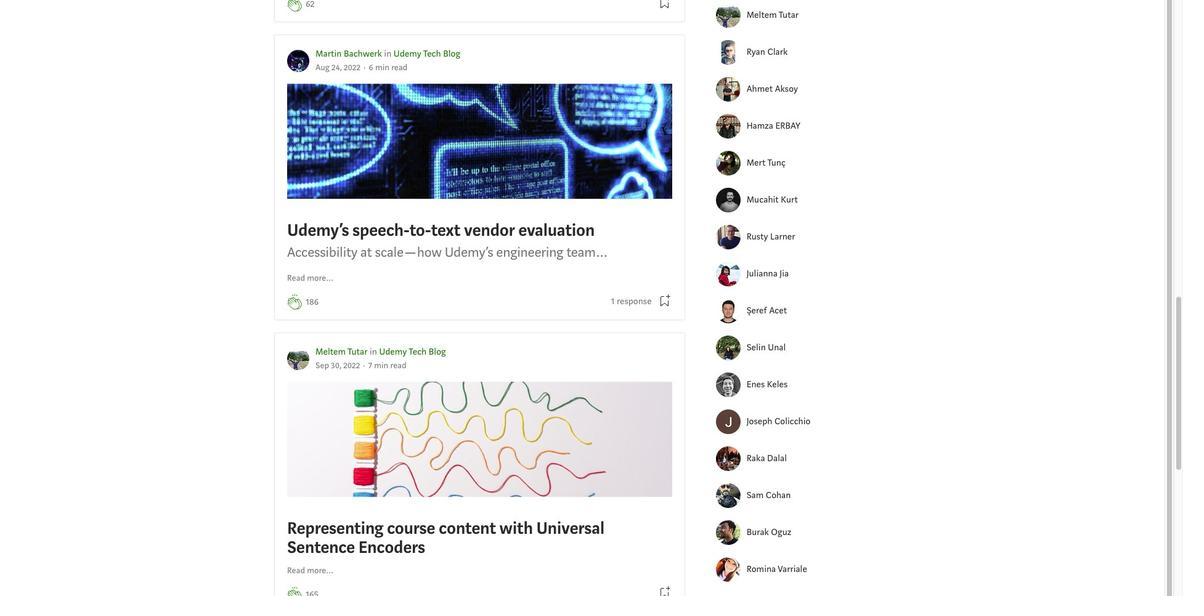Task type: vqa. For each thing, say whether or not it's contained in the screenshot.
the topmost Tutar
yes



Task type: describe. For each thing, give the bounding box(es) containing it.
mert
[[747, 157, 766, 169]]

martin bachwerk link
[[316, 48, 382, 60]]

more… for representing course content with universal sentence encoders
[[307, 566, 334, 577]]

go to the profile of hamza erbay image
[[716, 114, 741, 139]]

ahmet aksoy
[[747, 83, 798, 95]]

2022 for representing course content with universal sentence encoders
[[344, 360, 360, 372]]

186
[[306, 297, 319, 308]]

response
[[617, 296, 652, 307]]

mert tunç
[[747, 157, 786, 169]]

şeref acet link
[[747, 305, 839, 318]]

1 response link
[[611, 295, 652, 309]]

1 response
[[611, 296, 652, 307]]

read more… for udemy's speech-to-text vendor evaluation
[[287, 273, 334, 284]]

go to the profile of ahmet aksoy image
[[716, 77, 741, 102]]

şeref acet
[[747, 305, 787, 317]]

sam
[[747, 490, 764, 502]]

meltem tutar
[[747, 9, 799, 21]]

udemy tech blog link for udemy's speech-to-text vendor evaluation
[[394, 48, 461, 60]]

engineering
[[497, 244, 564, 261]]

at
[[361, 244, 372, 261]]

go to the profile of mert tunç image
[[716, 151, 741, 176]]

dalal
[[768, 453, 787, 465]]

go to the profile of julianna jia image
[[716, 262, 741, 287]]

content
[[439, 518, 496, 540]]

go to the profile of meltem tutar image
[[716, 3, 741, 28]]

udemy tech blog link for representing course content with universal sentence encoders
[[379, 347, 446, 358]]

hamza
[[747, 120, 774, 132]]

raka
[[747, 453, 765, 465]]

ahmet
[[747, 83, 773, 95]]

cohan
[[766, 490, 791, 502]]

raka dalal
[[747, 453, 787, 465]]

raka dalal link
[[747, 452, 839, 466]]

go to the profile of joseph colicchio image
[[716, 410, 741, 435]]

universal
[[537, 518, 605, 540]]

go to the profile of raka dalal image
[[716, 447, 741, 472]]

mucahit kurt link
[[747, 194, 839, 207]]

rusty larner
[[747, 231, 796, 243]]

mucahit
[[747, 194, 779, 206]]

julianna jia link
[[747, 268, 839, 281]]

hamza erbay link
[[747, 120, 839, 133]]

burak oguz link
[[747, 526, 839, 540]]

şeref
[[747, 305, 768, 317]]

martin
[[316, 48, 342, 60]]

burak
[[747, 527, 769, 539]]

with
[[500, 518, 533, 540]]

speech-
[[353, 219, 410, 242]]

sentence encoders
[[287, 537, 425, 559]]

julianna
[[747, 268, 778, 280]]

sep 30, 2022
[[316, 360, 360, 372]]

to-
[[410, 219, 431, 242]]

186 button
[[306, 296, 319, 310]]

2022 for udemy's speech-to-text vendor evaluation
[[344, 62, 361, 73]]

unal
[[768, 342, 786, 354]]

ahmet aksoy link
[[747, 83, 839, 96]]

burak oguz
[[747, 527, 792, 539]]

tutar for meltem tutar
[[779, 9, 799, 21]]

go to the profile of enes keles image
[[716, 373, 741, 398]]

go to the profile of burak oguz image
[[716, 521, 741, 546]]

aug 24, 2022
[[316, 62, 361, 73]]

joseph colicchio link
[[747, 415, 839, 429]]

blog for representing course content with universal sentence encoders
[[429, 347, 446, 358]]

1
[[611, 296, 615, 307]]

selin unal
[[747, 342, 786, 354]]

representing course content with universal sentence encoders link
[[287, 382, 672, 561]]

clark
[[768, 46, 788, 58]]

read more… link for representing course content with universal sentence encoders
[[287, 565, 334, 578]]

sep 30, 2022 link
[[316, 360, 360, 372]]

joseph
[[747, 416, 773, 428]]

go to the profile of selin unal image
[[716, 336, 741, 361]]

aug 24, 2022 link
[[316, 62, 361, 73]]

tech for representing course content with universal sentence encoders
[[409, 347, 427, 358]]

representing course content with universal sentence encoders
[[287, 518, 605, 559]]

ryan
[[747, 46, 766, 58]]

enes
[[747, 379, 765, 391]]

aug
[[316, 62, 330, 73]]

read more… for representing course content with universal sentence encoders
[[287, 566, 334, 577]]

martin bachwerk in udemy tech blog
[[316, 48, 461, 60]]

read for representing course content with universal sentence encoders
[[287, 566, 305, 577]]

scale — how
[[375, 244, 442, 261]]

kurt
[[781, 194, 798, 206]]



Task type: locate. For each thing, give the bounding box(es) containing it.
more… up 186
[[307, 273, 334, 284]]

0 horizontal spatial tutar
[[348, 347, 368, 358]]

2 more… from the top
[[307, 566, 334, 577]]

1 vertical spatial meltem
[[316, 347, 346, 358]]

team…
[[567, 244, 608, 261]]

1 horizontal spatial meltem tutar link
[[747, 9, 839, 22]]

0 horizontal spatial in
[[370, 347, 377, 358]]

read
[[287, 273, 305, 284], [287, 566, 305, 577]]

1 vertical spatial 2022
[[344, 360, 360, 372]]

udemy
[[394, 48, 422, 60], [379, 347, 407, 358]]

sam cohan
[[747, 490, 791, 502]]

go to the profile of şeref acet image
[[716, 299, 741, 324]]

1 vertical spatial udemy tech blog link
[[379, 347, 446, 358]]

1 read more… link from the top
[[287, 273, 334, 286]]

udemy's
[[287, 219, 349, 242], [445, 244, 493, 261]]

0 horizontal spatial meltem tutar link
[[316, 347, 368, 358]]

udemy tech blog link up 7 min read image
[[379, 347, 446, 358]]

in up "6 min read" image
[[384, 48, 392, 60]]

1 vertical spatial udemy
[[379, 347, 407, 358]]

1 horizontal spatial udemy's
[[445, 244, 493, 261]]

1 vertical spatial read more…
[[287, 566, 334, 577]]

aksoy
[[775, 83, 798, 95]]

2 2022 from the top
[[344, 360, 360, 372]]

0 vertical spatial read
[[287, 273, 305, 284]]

more… down sentence encoders
[[307, 566, 334, 577]]

2022
[[344, 62, 361, 73], [344, 360, 360, 372]]

go to the profile of rusty larner image
[[716, 225, 741, 250]]

varriale
[[778, 564, 808, 576]]

1 vertical spatial tutar
[[348, 347, 368, 358]]

tutar up ryan clark link
[[779, 9, 799, 21]]

0 vertical spatial more…
[[307, 273, 334, 284]]

read for udemy's speech-to-text vendor evaluation
[[287, 273, 305, 284]]

udemy up 7 min read image
[[379, 347, 407, 358]]

acet
[[770, 305, 787, 317]]

read more… down representing
[[287, 566, 334, 577]]

meltem up 30,
[[316, 347, 346, 358]]

0 horizontal spatial meltem
[[316, 347, 346, 358]]

julianna jia
[[747, 268, 789, 280]]

romina varriale
[[747, 564, 808, 576]]

tutar up sep 30, 2022
[[348, 347, 368, 358]]

meltem for meltem tutar
[[747, 9, 777, 21]]

larner
[[771, 231, 796, 243]]

1 horizontal spatial in
[[384, 48, 392, 60]]

1 2022 from the top
[[344, 62, 361, 73]]

in for udemy's speech-to-text vendor evaluation
[[384, 48, 392, 60]]

tutar for meltem tutar in udemy tech blog
[[348, 347, 368, 358]]

meltem tutar link
[[747, 9, 839, 22], [316, 347, 368, 358]]

udemy tech blog link
[[394, 48, 461, 60], [379, 347, 446, 358]]

0 horizontal spatial udemy's
[[287, 219, 349, 242]]

0 vertical spatial in
[[384, 48, 392, 60]]

meltem tutar link up ryan clark link
[[747, 9, 839, 22]]

go to the profile of meltem tutar image
[[287, 348, 309, 371]]

0 vertical spatial udemy tech blog link
[[394, 48, 461, 60]]

more…
[[307, 273, 334, 284], [307, 566, 334, 577]]

1 horizontal spatial meltem
[[747, 9, 777, 21]]

blog for udemy's speech-to-text vendor evaluation
[[443, 48, 461, 60]]

sam cohan link
[[747, 489, 839, 503]]

0 vertical spatial read more…
[[287, 273, 334, 284]]

selin
[[747, 342, 766, 354]]

udemy for udemy's speech-to-text vendor evaluation
[[394, 48, 422, 60]]

go to the profile of sam cohan image
[[716, 484, 741, 509]]

meltem for meltem tutar in udemy tech blog
[[316, 347, 346, 358]]

go to the profile of romina varriale image
[[716, 558, 741, 583]]

blog
[[443, 48, 461, 60], [429, 347, 446, 358]]

0 vertical spatial meltem tutar link
[[747, 9, 839, 22]]

24,
[[332, 62, 342, 73]]

keles
[[767, 379, 788, 391]]

erbay
[[776, 120, 801, 132]]

2 read from the top
[[287, 566, 305, 577]]

in up 7 min read image
[[370, 347, 377, 358]]

ryan clark
[[747, 46, 788, 58]]

romina varriale link
[[747, 563, 839, 577]]

representing
[[287, 518, 384, 540]]

rusty
[[747, 231, 769, 243]]

0 vertical spatial blog
[[443, 48, 461, 60]]

udemy tech blog link up "6 min read" image
[[394, 48, 461, 60]]

0 vertical spatial 2022
[[344, 62, 361, 73]]

course
[[387, 518, 435, 540]]

udemy's up accessibility
[[287, 219, 349, 242]]

selin unal link
[[747, 342, 839, 355]]

2022 down martin bachwerk link
[[344, 62, 361, 73]]

evaluation
[[519, 219, 595, 242]]

meltem right go to the profile of meltem tutar icon at the right
[[747, 9, 777, 21]]

enes keles link
[[747, 378, 839, 392]]

vendor
[[464, 219, 515, 242]]

6 min read image
[[369, 62, 408, 73]]

oguz
[[771, 527, 792, 539]]

2022 right 30,
[[344, 360, 360, 372]]

meltem tutar in udemy tech blog
[[316, 347, 446, 358]]

enes keles
[[747, 379, 788, 391]]

read more… up 186
[[287, 273, 334, 284]]

1 vertical spatial in
[[370, 347, 377, 358]]

udemy up "6 min read" image
[[394, 48, 422, 60]]

mucahit kurt
[[747, 194, 798, 206]]

1 vertical spatial meltem tutar link
[[316, 347, 368, 358]]

jia
[[780, 268, 789, 280]]

bachwerk
[[344, 48, 382, 60]]

more… for udemy's speech-to-text vendor evaluation
[[307, 273, 334, 284]]

tutar
[[779, 9, 799, 21], [348, 347, 368, 358]]

0 vertical spatial udemy
[[394, 48, 422, 60]]

1 vertical spatial read more… link
[[287, 565, 334, 578]]

read more… link up 186
[[287, 273, 334, 286]]

1 vertical spatial udemy's
[[445, 244, 493, 261]]

0 vertical spatial tech
[[423, 48, 441, 60]]

accessibility
[[287, 244, 358, 261]]

mert tunç link
[[747, 157, 839, 170]]

in
[[384, 48, 392, 60], [370, 347, 377, 358]]

2 read more… from the top
[[287, 566, 334, 577]]

go to the profile of mucahit kurt image
[[716, 188, 741, 213]]

1 read from the top
[[287, 273, 305, 284]]

read down representing
[[287, 566, 305, 577]]

0 vertical spatial udemy's
[[287, 219, 349, 242]]

text
[[431, 219, 461, 242]]

read more… link down representing
[[287, 565, 334, 578]]

1 vertical spatial more…
[[307, 566, 334, 577]]

rusty larner link
[[747, 231, 839, 244]]

meltem tutar link up sep 30, 2022 link
[[316, 347, 368, 358]]

1 vertical spatial blog
[[429, 347, 446, 358]]

romina
[[747, 564, 776, 576]]

2 read more… link from the top
[[287, 565, 334, 578]]

hamza erbay
[[747, 120, 801, 132]]

0 vertical spatial read more… link
[[287, 273, 334, 286]]

tunç
[[768, 157, 786, 169]]

read more… link
[[287, 273, 334, 286], [287, 565, 334, 578]]

read down accessibility
[[287, 273, 305, 284]]

30,
[[331, 360, 342, 372]]

0 vertical spatial tutar
[[779, 9, 799, 21]]

tech for udemy's speech-to-text vendor evaluation
[[423, 48, 441, 60]]

ryan clark link
[[747, 46, 839, 59]]

1 vertical spatial tech
[[409, 347, 427, 358]]

7 min read image
[[368, 360, 407, 372]]

colicchio
[[775, 416, 811, 428]]

in for representing course content with universal sentence encoders
[[370, 347, 377, 358]]

0 vertical spatial meltem
[[747, 9, 777, 21]]

udemy's down "vendor"
[[445, 244, 493, 261]]

1 more… from the top
[[307, 273, 334, 284]]

1 horizontal spatial tutar
[[779, 9, 799, 21]]

tech
[[423, 48, 441, 60], [409, 347, 427, 358]]

1 vertical spatial read
[[287, 566, 305, 577]]

go to the profile of ryan clark image
[[716, 40, 741, 65]]

joseph colicchio
[[747, 416, 811, 428]]

go to the profile of martin bachwerk image
[[287, 50, 309, 72]]

1 read more… from the top
[[287, 273, 334, 284]]

read more… link for udemy's speech-to-text vendor evaluation
[[287, 273, 334, 286]]

udemy for representing course content with universal sentence encoders
[[379, 347, 407, 358]]

udemy's speech-to-text vendor evaluation accessibility at scale — how udemy's engineering team…
[[287, 219, 608, 261]]

sep
[[316, 360, 329, 372]]

meltem
[[747, 9, 777, 21], [316, 347, 346, 358]]



